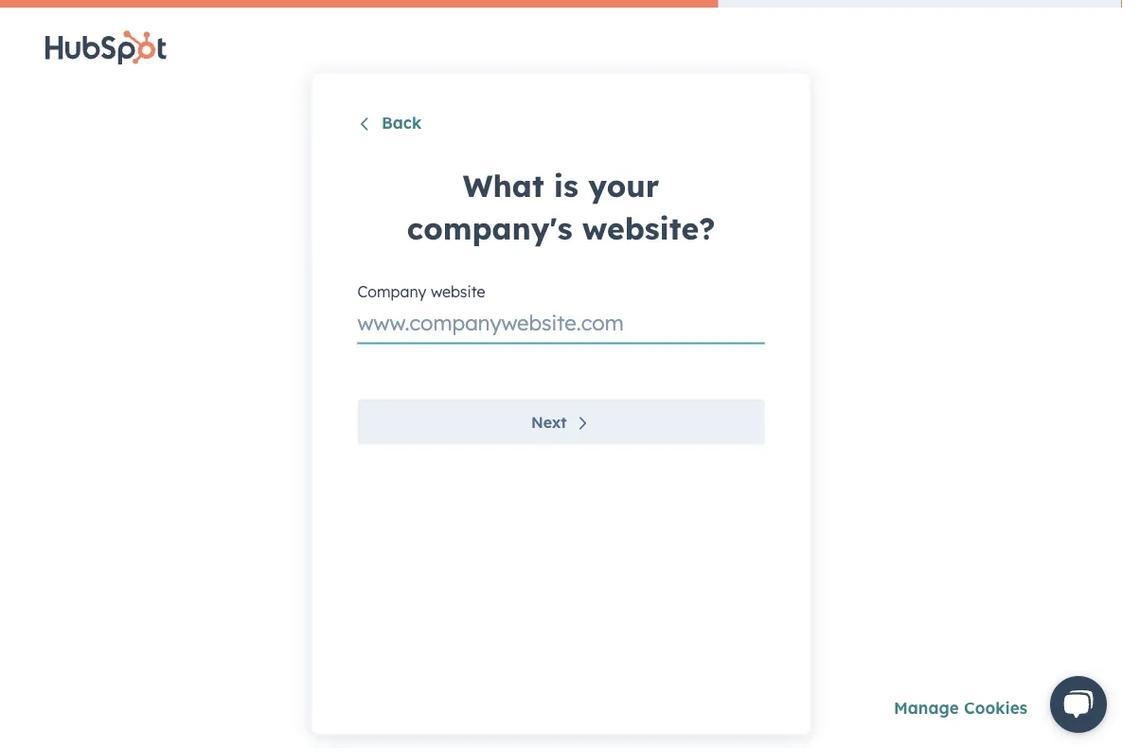 Task type: vqa. For each thing, say whether or not it's contained in the screenshot.
Hubspot image
yes



Task type: describe. For each thing, give the bounding box(es) containing it.
chat widget region
[[1028, 657, 1123, 748]]

back
[[382, 112, 422, 133]]

manage cookies
[[894, 698, 1028, 719]]

manage cookies link
[[894, 698, 1028, 719]]

website?
[[582, 209, 716, 247]]

hubspot image
[[45, 30, 167, 65]]

company's
[[407, 209, 573, 247]]

next
[[531, 413, 567, 432]]

back button
[[358, 112, 422, 136]]

company
[[358, 282, 427, 301]]

what is your company's website?
[[407, 167, 716, 247]]

is
[[554, 167, 579, 205]]



Task type: locate. For each thing, give the bounding box(es) containing it.
company website
[[358, 282, 486, 301]]

cookies
[[964, 698, 1028, 719]]

website
[[431, 282, 486, 301]]

manage
[[894, 698, 959, 719]]

step 7 of 10 progress bar
[[0, 0, 718, 8]]

Company website text field
[[358, 307, 765, 344]]

your
[[588, 167, 660, 205]]

what
[[463, 167, 544, 205]]

next button
[[358, 399, 765, 445]]



